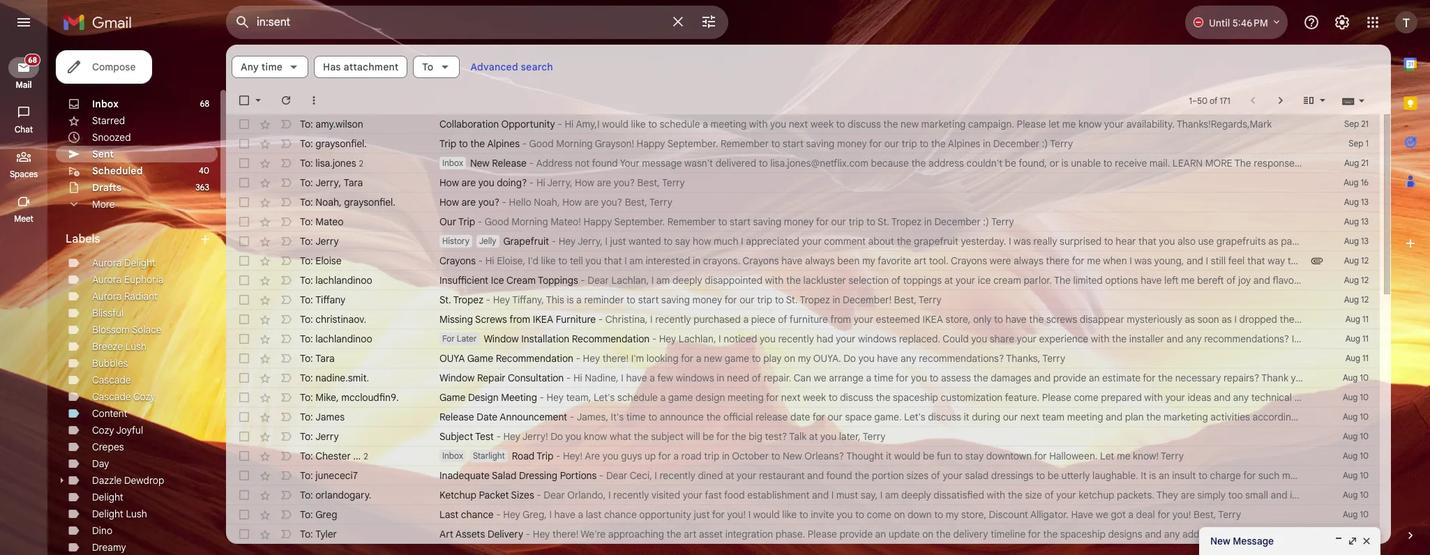 Task type: describe. For each thing, give the bounding box(es) containing it.
1 alpines from the left
[[487, 137, 520, 150]]

22 to: from the top
[[300, 528, 313, 541]]

aug 11 for ouya game recommendation - hey there! i'm looking for a new game to play on my ouya. do you have any recommendations? thanks, terry
[[1346, 353, 1369, 364]]

me right the left at the right of page
[[1182, 274, 1195, 287]]

gmail image
[[63, 8, 139, 36]]

consultation
[[508, 372, 564, 385]]

best, down your
[[625, 196, 648, 209]]

customization
[[941, 392, 1003, 404]]

you left also at top right
[[1159, 235, 1175, 248]]

1 horizontal spatial 68
[[200, 98, 209, 109]]

main menu image
[[15, 14, 32, 31]]

1 vertical spatial recommendation
[[496, 352, 574, 365]]

an for estimate
[[1089, 372, 1100, 385]]

10 row from the top
[[226, 290, 1380, 310]]

1 horizontal spatial looking
[[1308, 333, 1340, 345]]

recently up visited
[[660, 470, 696, 482]]

for right the estimate
[[1143, 372, 1156, 385]]

0 horizontal spatial was
[[1014, 235, 1031, 248]]

our for december
[[832, 216, 846, 228]]

2 vertical spatial next
[[1021, 411, 1040, 424]]

2 always from the left
[[1014, 255, 1044, 267]]

installation
[[521, 333, 570, 345]]

1 vertical spatial windows
[[676, 372, 714, 385]]

blossom solace link
[[92, 324, 162, 336]]

0 horizontal spatial that
[[604, 255, 622, 267]]

breeze lush link
[[92, 341, 147, 353]]

are left 'doing?'
[[462, 177, 476, 189]]

1 vertical spatial come
[[867, 509, 892, 521]]

2 vertical spatial dear
[[544, 489, 565, 502]]

aug 21
[[1345, 158, 1369, 168]]

i right flavor.
[[1302, 274, 1305, 287]]

noah,
[[534, 196, 560, 209]]

orlandogary.
[[316, 489, 372, 502]]

please for let
[[1017, 118, 1047, 131]]

hey up delivery
[[503, 509, 520, 521]]

4 10 from the top
[[1360, 431, 1369, 442]]

message
[[1233, 535, 1274, 548]]

dazzle
[[92, 475, 122, 487]]

1 from from the left
[[510, 313, 530, 326]]

trip for our
[[459, 216, 475, 228]]

blossom
[[92, 324, 130, 336]]

repairs?
[[1224, 372, 1260, 385]]

1 horizontal spatial window
[[484, 333, 519, 345]]

1 vertical spatial i'm
[[631, 352, 644, 365]]

0 vertical spatial remember
[[721, 137, 769, 150]]

1 you! from the left
[[728, 509, 746, 521]]

lisa.jones
[[316, 157, 356, 169]]

0 horizontal spatial spaceship
[[893, 392, 939, 404]]

a up wasn't
[[703, 118, 708, 131]]

a left few on the bottom left of page
[[650, 372, 655, 385]]

1 vertical spatial happy
[[584, 216, 612, 228]]

with up trip to the alpines - good morning grayson! happy september. remember to start saving money for our trip to the alpines in december :) terry
[[749, 118, 768, 131]]

to: chester ... 2
[[300, 450, 368, 462]]

cascade cozy
[[92, 391, 155, 403]]

cream
[[507, 274, 536, 287]]

dear for dear ceci, i recently dined at your restaurant and found the portion sizes of your salad dressings to be utterly laughable. it is an insult to charge for such meager amounts of dressing. i de
[[606, 470, 628, 482]]

cream
[[994, 274, 1022, 287]]

best, up additional
[[1194, 509, 1217, 521]]

2 horizontal spatial the
[[1320, 157, 1336, 170]]

17 to: from the top
[[300, 431, 313, 443]]

has attachment
[[323, 61, 399, 73]]

the right "plan"
[[1147, 411, 1162, 424]]

for down the 'alligator.'
[[1028, 528, 1041, 541]]

assets
[[456, 528, 485, 541]]

y
[[1428, 313, 1431, 326]]

to: jerry for aug 13
[[300, 235, 339, 248]]

7 row from the top
[[226, 232, 1431, 251]]

2 11 from the top
[[1363, 334, 1369, 344]]

40
[[199, 165, 209, 176]]

an for insult
[[1159, 470, 1170, 482]]

a left "road"
[[674, 450, 679, 463]]

to button
[[413, 56, 460, 78]]

you up arrange
[[859, 352, 875, 365]]

discuss for spaceship
[[840, 392, 874, 404]]

halloween.
[[1050, 450, 1098, 463]]

week for you
[[811, 118, 834, 131]]

for right the downtown
[[1035, 450, 1047, 463]]

for right deal
[[1158, 509, 1171, 521]]

aug for inadequate salad dressing portions - dear ceci, i recently dined at your restaurant and found the portion sizes of your salad dressings to be utterly laughable. it is an insult to charge for such meager amounts of dressing. i de
[[1343, 470, 1358, 481]]

there! for i'm
[[603, 352, 629, 365]]

the left "screws"
[[1030, 313, 1044, 326]]

our trip - good morning mateo! happy september. remember to start saving money for our trip to st. tropez in december :) terry
[[440, 216, 1015, 228]]

1 crayons from the left
[[440, 255, 476, 267]]

feature.
[[1005, 392, 1040, 404]]

0 vertical spatial good
[[529, 137, 554, 150]]

1 vertical spatial this
[[1308, 313, 1326, 326]]

2 row from the top
[[226, 134, 1380, 154]]

of right size
[[1045, 489, 1054, 502]]

lush for delight lush
[[126, 508, 147, 521]]

amy,i
[[576, 118, 600, 131]]

0 vertical spatial recommendation
[[572, 333, 650, 345]]

0 vertical spatial inbox
[[92, 98, 119, 110]]

10 for to
[[1360, 470, 1369, 481]]

0 vertical spatial lachlan,
[[612, 274, 649, 287]]

0 horizontal spatial found
[[592, 157, 618, 170]]

paperweights.
[[1281, 235, 1345, 248]]

aug 12 for that
[[1345, 255, 1369, 266]]

1 horizontal spatial it
[[964, 411, 970, 424]]

i left interested
[[625, 255, 627, 267]]

16 row from the top
[[226, 408, 1380, 427]]

in left october
[[722, 450, 730, 463]]

0 horizontal spatial am
[[630, 255, 643, 267]]

your down december! on the bottom right of page
[[854, 313, 874, 326]]

hi up noah,
[[537, 177, 546, 189]]

please for come
[[1042, 392, 1072, 404]]

aug for window repair consultation - hi nadine, i have a few windows in need of repair. can we arrange a time for you to assess the damages and provide an estimate for the necessary repairs? thank you, terry
[[1343, 373, 1358, 383]]

i down purchased
[[719, 333, 721, 345]]

11 to: from the top
[[300, 313, 313, 326]]

lachlandinoo for aug 11
[[316, 333, 372, 345]]

our for december!
[[740, 294, 755, 306]]

2 vertical spatial like
[[782, 509, 797, 521]]

technical
[[1252, 392, 1292, 404]]

a right got
[[1129, 509, 1134, 521]]

aug for insufficient ice cream toppings - dear lachlan, i am deeply disappointed with the lackluster selection of toppings at your ice cream parlor. the limited options have left me bereft of joy and flavor. i expect a significant expansio
[[1345, 275, 1359, 285]]

has attachment image
[[1311, 254, 1325, 268]]

limited
[[1074, 274, 1103, 287]]

me up limited
[[1087, 255, 1101, 267]]

any down the repairs?
[[1234, 392, 1249, 404]]

meet
[[14, 214, 33, 224]]

art assets delivery - hey there! we're approaching the art asset integration phase. please provide an update on the delivery timeline for the spaceship designs and any additional visual assets. thanks, terry
[[440, 528, 1349, 541]]

close image
[[1362, 536, 1373, 547]]

aug for crayons - hi eloise, i'd like to tell you that i am interested in crayons. crayons have always been my favorite art tool. crayons were always there for me when i was young, and i still feel that way today!
[[1345, 255, 1359, 266]]

and right joy
[[1254, 274, 1271, 287]]

1 vertical spatial am
[[657, 274, 670, 287]]

recently down furniture
[[778, 333, 814, 345]]

select input tool image
[[1358, 95, 1366, 106]]

for down "official"
[[717, 431, 729, 443]]

0 horizontal spatial we
[[814, 372, 827, 385]]

aug 13 for how are you? - hello noah, how are you? best, terry
[[1345, 197, 1369, 207]]

1 vertical spatial let's
[[905, 411, 926, 424]]

for up comment
[[816, 216, 829, 228]]

hey down mateo! in the left top of the page
[[559, 235, 576, 248]]

10 for for
[[1360, 373, 1369, 383]]

response
[[1254, 157, 1295, 170]]

dino link
[[92, 525, 112, 537]]

you left 'doing?'
[[479, 177, 495, 189]]

to: lachlandinoo for aug 11
[[300, 333, 372, 345]]

10 for accordingly.
[[1360, 412, 1369, 422]]

5 10 from the top
[[1360, 451, 1369, 461]]

i right paperweights.
[[1347, 235, 1350, 248]]

0 vertical spatial game
[[467, 352, 493, 365]]

1 vertical spatial :)
[[984, 216, 990, 228]]

alligator.
[[1031, 509, 1069, 521]]

our down feature.
[[1003, 411, 1018, 424]]

your left availability.
[[1105, 118, 1124, 131]]

2 chance from the left
[[604, 509, 637, 521]]

0 vertical spatial let's
[[594, 392, 615, 404]]

aug for how are you doing? - hi jerry, how are you? best, terry
[[1344, 177, 1359, 188]]

to: jerry , tara
[[300, 177, 363, 189]]

fast
[[705, 489, 722, 502]]

Search in mail text field
[[257, 15, 662, 29]]

designs
[[1109, 528, 1143, 541]]

2 vertical spatial new
[[1211, 535, 1231, 548]]

aug for missing screws from ikea furniture - christina, i recently purchased a piece of furniture from your esteemed ikea store, only to have the screws disappear mysteriously as soon as i dropped them. this is a clear oversight on y
[[1346, 314, 1361, 325]]

0 vertical spatial do
[[844, 352, 856, 365]]

dear for dear lachlan, i am deeply disappointed with the lackluster selection of toppings at your ice cream parlor. the limited options have left me bereft of joy and flavor. i expect a significant expansio
[[588, 274, 609, 287]]

0 horizontal spatial as
[[1185, 313, 1196, 326]]

minimize image
[[1334, 536, 1345, 547]]

found,
[[1019, 157, 1048, 170]]

accordingly.
[[1253, 411, 1307, 424]]

compose button
[[56, 50, 152, 84]]

day
[[92, 458, 109, 470]]

0 horizontal spatial good
[[485, 216, 509, 228]]

your left fast
[[683, 489, 703, 502]]

13 row from the top
[[226, 349, 1380, 368]]

fun
[[937, 450, 952, 463]]

my down dissatisfied
[[946, 509, 959, 521]]

toggle split pane mode image
[[1302, 94, 1316, 107]]

art
[[440, 528, 453, 541]]

0 horizontal spatial an
[[876, 528, 886, 541]]

68 link
[[8, 54, 40, 78]]

aurora for aurora euphoria
[[92, 274, 122, 286]]

0 horizontal spatial st.
[[440, 294, 451, 306]]

assess
[[941, 372, 971, 385]]

delight lush link
[[92, 508, 147, 521]]

1 horizontal spatial the
[[1235, 157, 1252, 170]]

inbox link
[[92, 98, 119, 110]]

i left wanted at the top of page
[[605, 235, 608, 248]]

is right or
[[1062, 157, 1069, 170]]

1 horizontal spatial lachlan,
[[679, 333, 716, 345]]

0 horizontal spatial 1
[[1189, 95, 1193, 106]]

address
[[536, 157, 573, 170]]

0 vertical spatial thanks,
[[1007, 352, 1041, 365]]

bubbles link
[[92, 357, 128, 370]]

solace
[[132, 324, 162, 336]]

road trip - hey! are you guys up for a road trip in october to new orleans? thought it would be fun to stay downtown for halloween. let me know! terry
[[512, 450, 1184, 463]]

me right "let"
[[1063, 118, 1076, 131]]

to: tyler
[[300, 528, 337, 541]]

trip up comment
[[849, 216, 864, 228]]

big
[[749, 431, 763, 443]]

0 vertical spatial store,
[[946, 313, 971, 326]]

to: orlandogary.
[[300, 489, 372, 502]]

3 13 from the top
[[1362, 236, 1369, 246]]

was:
[[1298, 157, 1318, 170]]

aug 10 for accordingly.
[[1343, 412, 1369, 422]]

support image
[[1304, 14, 1320, 31]]

18 to: from the top
[[300, 450, 313, 462]]

mike
[[316, 392, 336, 404]]

12 for that
[[1362, 255, 1369, 266]]

10 for we
[[1360, 509, 1369, 520]]

on right play
[[784, 352, 796, 365]]

2 vertical spatial time
[[627, 411, 646, 424]]

feeling
[[1372, 235, 1402, 248]]

2 horizontal spatial that
[[1248, 255, 1266, 267]]

i up integration
[[749, 509, 751, 521]]

and down also at top right
[[1187, 255, 1204, 267]]

of left joy
[[1227, 274, 1236, 287]]

and down deal
[[1145, 528, 1162, 541]]

orleans?
[[805, 450, 845, 463]]

blissful link
[[92, 307, 124, 320]]

screws
[[1047, 313, 1078, 326]]

i right orlando,
[[608, 489, 611, 502]]

james
[[316, 411, 345, 424]]

your left comment
[[802, 235, 822, 248]]

0 vertical spatial delight
[[124, 257, 156, 269]]

more image
[[307, 94, 321, 107]]

1 vertical spatial meeting
[[728, 392, 764, 404]]

sep for hi amy,i would like to schedule a meeting with you next week to discuss the new marketing campaign. please let me know your availability. thanks!regards,mark
[[1345, 119, 1360, 129]]

is right it
[[1150, 470, 1157, 482]]

1 horizontal spatial windows
[[858, 333, 897, 345]]

to: lachlandinoo for aug 12
[[300, 274, 372, 287]]

have left the left at the right of page
[[1141, 274, 1162, 287]]

hi down jelly
[[485, 255, 494, 267]]

1 vertical spatial like
[[541, 255, 556, 267]]

portion
[[872, 470, 904, 482]]

aug 11 for missing screws from ikea furniture - christina, i recently purchased a piece of furniture from your esteemed ikea store, only to have the screws disappear mysteriously as soon as i dropped them. this is a clear oversight on y
[[1346, 314, 1369, 325]]

1 vertical spatial deeply
[[902, 489, 931, 502]]

aug 12 for expansio
[[1345, 275, 1369, 285]]

ketchup
[[440, 489, 477, 502]]

in up 'couldn't'
[[983, 137, 991, 150]]

only
[[974, 313, 992, 326]]

advanced search options image
[[695, 8, 723, 36]]

be left found,
[[1005, 157, 1017, 170]]

have left few on the bottom left of page
[[626, 372, 647, 385]]

your left ice
[[956, 274, 976, 287]]

0 vertical spatial money
[[837, 137, 867, 150]]

oversight
[[1371, 313, 1412, 326]]

any time
[[241, 61, 283, 73]]

0 vertical spatial graysonfiel.
[[316, 137, 367, 150]]

1 horizontal spatial new
[[901, 118, 919, 131]]

older image
[[1274, 94, 1288, 107]]

and up feature.
[[1034, 372, 1051, 385]]

12 to: from the top
[[300, 333, 313, 345]]

21 for amy.wilson
[[1362, 119, 1369, 129]]

1 vertical spatial just
[[694, 509, 710, 521]]

16
[[1361, 177, 1369, 188]]

subject test - hey jerry! do you know what the subject will be for the big test? talk at you later, terry
[[440, 431, 886, 443]]

start for reminder
[[638, 294, 659, 306]]

selection
[[849, 274, 889, 287]]

0 horizontal spatial schedule
[[618, 392, 658, 404]]

st. for st. tropez - hey tiffany, this is a reminder to start saving money for our trip to st. tropez in december! best, terry
[[786, 294, 798, 306]]

2 to: from the top
[[300, 137, 313, 150]]

1 ikea from the left
[[533, 313, 554, 326]]

way
[[1268, 255, 1286, 267]]

9 to: from the top
[[300, 274, 313, 287]]

damages
[[991, 372, 1032, 385]]

1 to: from the top
[[300, 118, 313, 131]]

toppings
[[538, 274, 578, 287]]

your up dissatisfied
[[943, 470, 963, 482]]

0 vertical spatial schedule
[[660, 118, 700, 131]]

for down disappointed
[[725, 294, 737, 306]]

aug 10 for to
[[1343, 470, 1369, 481]]

0 vertical spatial deeply
[[673, 274, 703, 287]]

a left the piece
[[744, 313, 749, 326]]

2 vertical spatial meeting
[[1068, 411, 1104, 424]]

15 row from the top
[[226, 388, 1380, 408]]

19 row from the top
[[226, 466, 1431, 486]]

1 vertical spatial time
[[874, 372, 894, 385]]

aug for art assets delivery - hey there! we're approaching the art asset integration phase. please provide an update on the delivery timeline for the spaceship designs and any additional visual assets. thanks, terry
[[1347, 529, 1362, 539]]

search
[[521, 61, 553, 73]]

1 horizontal spatial december
[[994, 137, 1040, 150]]

aurora for aurora radiant
[[92, 290, 122, 303]]

hey up road
[[503, 431, 521, 443]]

2 vertical spatial discuss
[[928, 411, 962, 424]]

18 row from the top
[[226, 447, 1380, 466]]

during
[[972, 411, 1001, 424]]

junececi7
[[316, 470, 358, 482]]

1 horizontal spatial spaceship
[[1061, 528, 1106, 541]]

21 for lisa.jones
[[1362, 158, 1369, 168]]

8 row from the top
[[226, 251, 1380, 271]]

0 horizontal spatial recommendations?
[[919, 352, 1004, 365]]

i right needs.
[[1406, 489, 1408, 502]]

the right what
[[634, 431, 649, 443]]

really
[[1034, 235, 1058, 248]]

1 vertical spatial marketing
[[1164, 411, 1208, 424]]

12 for expansio
[[1362, 275, 1369, 285]]

4 row from the top
[[226, 173, 1380, 193]]

yesterday.
[[961, 235, 1007, 248]]

money for december!
[[693, 294, 722, 306]]

a left last
[[578, 509, 584, 521]]

17 row from the top
[[226, 427, 1380, 447]]

aug 10 for we
[[1343, 509, 1369, 520]]

1 horizontal spatial come
[[1074, 392, 1099, 404]]

ice
[[978, 274, 991, 287]]

2 vertical spatial please
[[808, 528, 837, 541]]

20 row from the top
[[226, 486, 1408, 505]]

aurora for aurora delight
[[92, 257, 122, 269]]

1 vertical spatial looking
[[647, 352, 679, 365]]

1 horizontal spatial happy
[[637, 137, 665, 150]]

repair
[[477, 372, 506, 385]]

search in mail image
[[230, 10, 255, 35]]

team
[[1043, 411, 1065, 424]]

week for for
[[803, 392, 826, 404]]

1 vertical spatial thanks,
[[1309, 411, 1343, 424]]

best, up esteemed
[[894, 294, 917, 306]]

a right expect
[[1340, 274, 1346, 287]]

aug for game design meeting - hey team, let's schedule a game design meeting for next week to discuss the spaceship customization feature. please come prepared with your ideas and any technical considerations.
[[1343, 392, 1358, 403]]

0 horizontal spatial the
[[1054, 274, 1071, 287]]

your right share
[[1017, 333, 1037, 345]]

in down how
[[693, 255, 701, 267]]

dressing
[[519, 470, 558, 482]]

hi left amy,i
[[565, 118, 574, 131]]

1 vertical spatial window
[[440, 372, 475, 385]]

1 vertical spatial december
[[935, 216, 981, 228]]

needs.
[[1373, 489, 1403, 502]]

1 vertical spatial provide
[[840, 528, 873, 541]]

1 horizontal spatial game
[[725, 352, 750, 365]]

11 for missing screws from ikea furniture - christina, i recently purchased a piece of furniture from your esteemed ikea store, only to have the screws disappear mysteriously as soon as i dropped them. this is a clear oversight on y
[[1363, 314, 1369, 325]]

for up release
[[766, 392, 779, 404]]

9
[[1364, 529, 1369, 539]]

0 horizontal spatial release
[[440, 411, 474, 424]]

your down october
[[737, 470, 757, 482]]

with down "disappear"
[[1091, 333, 1110, 345]]

wasn't
[[685, 157, 713, 170]]

of right need in the right bottom of the page
[[752, 372, 761, 385]]

1 horizontal spatial september.
[[668, 137, 718, 150]]

best, down message
[[638, 177, 660, 189]]

ceci,
[[630, 470, 652, 482]]

chester
[[316, 450, 351, 462]]

171
[[1220, 95, 1231, 106]]

0 vertical spatial provide
[[1054, 372, 1087, 385]]

5 aug 10 from the top
[[1343, 451, 1369, 461]]

7 to: from the top
[[300, 235, 313, 248]]

a up furniture in the left bottom of the page
[[576, 294, 582, 306]]

1 row from the top
[[226, 114, 1380, 134]]

1 vertical spatial september.
[[614, 216, 665, 228]]

clear search image
[[664, 8, 692, 36]]

the right do
[[1368, 333, 1383, 345]]

crepes link
[[92, 441, 124, 454]]

you down must
[[837, 509, 853, 521]]

i left de
[[1415, 470, 1417, 482]]

0 vertical spatial art
[[914, 255, 927, 267]]

0 vertical spatial release
[[492, 157, 527, 170]]

0 horizontal spatial tropez
[[453, 294, 484, 306]]

hey down ice
[[493, 294, 510, 306]]

message
[[642, 157, 682, 170]]

trip to the alpines - good morning grayson! happy september. remember to start saving money for our trip to the alpines in december :) terry
[[440, 137, 1073, 150]]

simply
[[1198, 489, 1226, 502]]

15 to: from the top
[[300, 392, 313, 404]]

2 from from the left
[[831, 313, 851, 326]]

1 horizontal spatial like
[[631, 118, 646, 131]]

have down appreciated
[[782, 255, 803, 267]]

14 to: from the top
[[300, 372, 313, 385]]

tropez for good morning mateo! happy september. remember to start saving money for our trip to st. tropez in december :) terry
[[892, 216, 922, 228]]

jerry for aug 10
[[316, 431, 339, 443]]

aurora euphoria link
[[92, 274, 164, 286]]

the up because
[[884, 118, 898, 131]]

aug for ouya game recommendation - hey there! i'm looking for a new game to play on my ouya. do you have any recommendations? thanks, terry
[[1346, 353, 1361, 364]]

for right up
[[658, 450, 671, 463]]

has
[[323, 61, 341, 73]]

0 vertical spatial tara
[[344, 177, 363, 189]]

3 12 from the top
[[1362, 295, 1369, 305]]

inadequate
[[440, 470, 490, 482]]

say
[[675, 235, 691, 248]]

i right ceci,
[[655, 470, 657, 482]]

1 vertical spatial 1
[[1366, 138, 1369, 149]]

0 vertical spatial jerry,
[[548, 177, 573, 189]]

2 horizontal spatial was
[[1352, 235, 1369, 248]]

12 row from the top
[[226, 329, 1431, 349]]

2 horizontal spatial as
[[1269, 235, 1279, 248]]



Task type: vqa. For each thing, say whether or not it's contained in the screenshot.
Mccloudfin9. in the bottom of the page
yes



Task type: locate. For each thing, give the bounding box(es) containing it.
1 horizontal spatial we
[[1096, 509, 1109, 521]]

next for you
[[789, 118, 808, 131]]

2 to: jerry from the top
[[300, 431, 339, 443]]

mail heading
[[0, 80, 47, 91]]

aug 10 for for
[[1343, 373, 1369, 383]]

and down mysteriously
[[1167, 333, 1184, 345]]

and left "plan"
[[1106, 411, 1123, 424]]

1 horizontal spatial game
[[467, 352, 493, 365]]

later,
[[839, 431, 861, 443]]

delight down "delight" link
[[92, 508, 123, 521]]

1 always from the left
[[805, 255, 835, 267]]

eloise,
[[497, 255, 526, 267]]

1 horizontal spatial found
[[827, 470, 853, 482]]

1 horizontal spatial new
[[783, 450, 802, 463]]

0 horizontal spatial you!
[[728, 509, 746, 521]]

10 for considerations.
[[1360, 392, 1369, 403]]

1 vertical spatial morning
[[512, 216, 548, 228]]

9 row from the top
[[226, 271, 1431, 290]]

than
[[1414, 333, 1431, 345]]

1 horizontal spatial 1
[[1366, 138, 1369, 149]]

6 aug 10 from the top
[[1343, 470, 1369, 481]]

1 horizontal spatial jerry,
[[578, 235, 603, 248]]

know!
[[1133, 450, 1159, 463]]

to: left mateo at the left
[[300, 216, 313, 228]]

22 row from the top
[[226, 525, 1380, 544]]

0 horizontal spatial trip
[[440, 137, 456, 150]]

0 vertical spatial cascade
[[92, 374, 131, 387]]

1 aug 13 from the top
[[1345, 197, 1369, 207]]

please down invite
[[808, 528, 837, 541]]

2 vertical spatial am
[[885, 489, 899, 502]]

you
[[771, 118, 787, 131], [479, 177, 495, 189], [1159, 235, 1175, 248], [586, 255, 602, 267], [760, 333, 776, 345], [972, 333, 988, 345], [859, 352, 875, 365], [911, 372, 927, 385], [566, 431, 582, 443], [821, 431, 837, 443], [603, 450, 619, 463], [837, 509, 853, 521]]

2 cascade from the top
[[92, 391, 131, 403]]

activities
[[1211, 411, 1251, 424]]

13 for how are you? - hello noah, how are you? best, terry
[[1362, 197, 1369, 207]]

1 horizontal spatial i'm
[[1292, 333, 1305, 345]]

to: left tyler
[[300, 528, 313, 541]]

start for remember
[[730, 216, 751, 228]]

discuss
[[848, 118, 881, 131], [840, 392, 874, 404], [928, 411, 962, 424]]

in down lackluster
[[833, 294, 841, 306]]

2 inside to: lisa.jones 2
[[359, 158, 364, 169]]

-
[[558, 118, 562, 131], [522, 137, 527, 150], [529, 157, 534, 170], [530, 177, 534, 189], [502, 196, 507, 209], [478, 216, 482, 228], [552, 235, 556, 248], [478, 255, 483, 267], [581, 274, 585, 287], [486, 294, 491, 306], [599, 313, 603, 326], [652, 333, 657, 345], [576, 352, 581, 365], [567, 372, 571, 385], [540, 392, 544, 404], [570, 411, 574, 424], [496, 431, 501, 443], [556, 450, 561, 463], [599, 470, 604, 482], [537, 489, 541, 502], [496, 509, 501, 521], [526, 528, 531, 541]]

next for for
[[781, 392, 801, 404]]

0 vertical spatial meeting
[[711, 118, 747, 131]]

spaceship
[[893, 392, 939, 404], [1061, 528, 1106, 541]]

2 vertical spatial 12
[[1362, 295, 1369, 305]]

nadine.smit.
[[316, 372, 369, 385]]

to: up to: lisa.jones 2
[[300, 137, 313, 150]]

,
[[339, 177, 341, 189], [339, 196, 342, 209], [336, 392, 339, 404]]

6 to: from the top
[[300, 216, 313, 228]]

meeting up trip to the alpines - good morning grayson! happy september. remember to start saving money for our trip to the alpines in december :) terry
[[711, 118, 747, 131]]

Search in mail search field
[[226, 6, 729, 39]]

dazzle dewdrop link
[[92, 475, 164, 487]]

lachlan,
[[612, 274, 649, 287], [679, 333, 716, 345]]

dewdrop
[[124, 475, 164, 487]]

3 11 from the top
[[1363, 353, 1369, 364]]

sep 1
[[1349, 138, 1369, 149]]

spaceship up release date announcement - james, it's time to announce the official release date for our space game. let's discuss it during our next team meeting and plan the marketing activities accordingly. thanks, terry
[[893, 392, 939, 404]]

do right jerry!
[[551, 431, 563, 443]]

2 aug 13 from the top
[[1345, 216, 1369, 227]]

0 vertical spatial ,
[[339, 177, 341, 189]]

aug for subject test - hey jerry! do you know what the subject will be for the big test? talk at you later, terry
[[1343, 431, 1358, 442]]

date
[[477, 411, 498, 424]]

at right dined
[[726, 470, 735, 482]]

found down grayson! on the left
[[592, 157, 618, 170]]

0 vertical spatial it
[[964, 411, 970, 424]]

1 horizontal spatial as
[[1222, 313, 1232, 326]]

insult
[[1173, 470, 1196, 482]]

1 chance from the left
[[461, 509, 494, 521]]

0 horizontal spatial let's
[[594, 392, 615, 404]]

None checkbox
[[237, 94, 251, 107], [237, 176, 251, 190], [237, 215, 251, 229], [237, 254, 251, 268], [237, 274, 251, 288], [237, 313, 251, 327], [237, 371, 251, 385], [237, 391, 251, 405], [237, 410, 251, 424], [237, 430, 251, 444], [237, 449, 251, 463], [237, 469, 251, 483], [237, 489, 251, 502], [237, 528, 251, 542], [237, 94, 251, 107], [237, 176, 251, 190], [237, 215, 251, 229], [237, 254, 251, 268], [237, 274, 251, 288], [237, 313, 251, 327], [237, 371, 251, 385], [237, 391, 251, 405], [237, 410, 251, 424], [237, 430, 251, 444], [237, 449, 251, 463], [237, 469, 251, 483], [237, 489, 251, 502], [237, 528, 251, 542]]

0 vertical spatial window
[[484, 333, 519, 345]]

aug 11
[[1346, 314, 1369, 325], [1346, 334, 1369, 344], [1346, 353, 1369, 364]]

meeting
[[711, 118, 747, 131], [728, 392, 764, 404], [1068, 411, 1104, 424]]

1 vertical spatial inbox
[[442, 158, 463, 168]]

1 vertical spatial 2
[[364, 451, 368, 462]]

road
[[682, 450, 702, 463]]

1 vertical spatial aug 11
[[1346, 334, 1369, 344]]

there! left we're
[[553, 528, 579, 541]]

meet heading
[[0, 214, 47, 225]]

was left really
[[1014, 235, 1031, 248]]

inbox inside inbox new release - address not found your message wasn't delivered to lisa.jones@netflix.com because the address couldn't be found, or is unable to receive mail. learn more the response was: the email account
[[442, 158, 463, 168]]

hey!
[[563, 450, 583, 463]]

for right date
[[813, 411, 826, 424]]

thanks, up damages
[[1007, 352, 1041, 365]]

the up customization
[[974, 372, 989, 385]]

there! for we're
[[553, 528, 579, 541]]

start
[[783, 137, 804, 150], [730, 216, 751, 228], [638, 294, 659, 306]]

, for noah
[[339, 196, 342, 209]]

how are you doing? - hi jerry, how are you? best, terry
[[440, 177, 685, 189]]

jerry!
[[523, 431, 548, 443]]

1 to: lachlandinoo from the top
[[300, 274, 372, 287]]

let's
[[594, 392, 615, 404], [905, 411, 926, 424]]

, down to: jerry , tara
[[339, 196, 342, 209]]

with down appreciated
[[765, 274, 784, 287]]

it
[[964, 411, 970, 424], [886, 450, 892, 463]]

1 vertical spatial at
[[809, 431, 818, 443]]

feel
[[1229, 255, 1245, 267]]

2 inside to: chester ... 2
[[364, 451, 368, 462]]

be right will
[[703, 431, 714, 443]]

1 horizontal spatial always
[[1014, 255, 1044, 267]]

as right the soon
[[1222, 313, 1232, 326]]

2 13 from the top
[[1362, 216, 1369, 227]]

visual
[[1229, 528, 1254, 541]]

0 horizontal spatial lachlan,
[[612, 274, 649, 287]]

parlor.
[[1024, 274, 1052, 287]]

1 horizontal spatial know
[[1079, 118, 1102, 131]]

saving for december!
[[662, 294, 690, 306]]

0 vertical spatial would
[[602, 118, 629, 131]]

2 horizontal spatial st.
[[878, 216, 890, 228]]

meeting right team
[[1068, 411, 1104, 424]]

can
[[794, 372, 812, 385]]

2 alpines from the left
[[948, 137, 981, 150]]

settings image
[[1334, 14, 1351, 31]]

0 horizontal spatial always
[[805, 255, 835, 267]]

0 horizontal spatial 2
[[359, 158, 364, 169]]

tropez for hey tiffany, this is a reminder to start saving money for our trip to st. tropez in december! best, terry
[[800, 294, 830, 306]]

aug 12 up significant
[[1345, 255, 1369, 266]]

inadequate
[[1290, 489, 1340, 502]]

a right arrange
[[866, 372, 872, 385]]

11
[[1363, 314, 1369, 325], [1363, 334, 1369, 344], [1363, 353, 1369, 364]]

68 up 40
[[200, 98, 209, 109]]

use
[[1199, 235, 1214, 248]]

0 vertical spatial windows
[[858, 333, 897, 345]]

insufficient
[[440, 274, 489, 287]]

cascade down "bubbles" link
[[92, 374, 131, 387]]

navigation
[[0, 45, 49, 556]]

windows down esteemed
[[858, 333, 897, 345]]

19 to: from the top
[[300, 470, 313, 482]]

to: down to: tara
[[300, 372, 313, 385]]

stay
[[966, 450, 984, 463]]

discuss up space
[[840, 392, 874, 404]]

0 vertical spatial new
[[470, 157, 490, 170]]

1 lachlandinoo from the top
[[316, 274, 372, 287]]

st. for our trip - good morning mateo! happy september. remember to start saving money for our trip to st. tropez in december :) terry
[[878, 216, 890, 228]]

0 horizontal spatial new
[[704, 352, 722, 365]]

to: mateo
[[300, 216, 344, 228]]

0 vertical spatial discuss
[[848, 118, 881, 131]]

trip up inbox new release - address not found your message wasn't delivered to lisa.jones@netflix.com because the address couldn't be found, or is unable to receive mail. learn more the response was: the email account at the top
[[902, 137, 917, 150]]

my up selection
[[863, 255, 876, 267]]

aug 12 right expect
[[1345, 275, 1369, 285]]

marketing up the address
[[922, 118, 966, 131]]

2 vertical spatial 11
[[1363, 353, 1369, 364]]

1 vertical spatial 12
[[1362, 275, 1369, 285]]

chat heading
[[0, 124, 47, 135]]

more
[[1206, 157, 1233, 170]]

was
[[1014, 235, 1031, 248], [1352, 235, 1369, 248], [1135, 255, 1152, 267]]

2 crayons from the left
[[743, 255, 779, 267]]

i right greg,
[[550, 509, 552, 521]]

i right the say,
[[880, 489, 883, 502]]

delight for "delight" link
[[92, 491, 123, 504]]

None checkbox
[[237, 117, 251, 131], [237, 137, 251, 151], [237, 156, 251, 170], [237, 195, 251, 209], [237, 234, 251, 248], [237, 293, 251, 307], [237, 332, 251, 346], [237, 352, 251, 366], [237, 508, 251, 522], [237, 117, 251, 131], [237, 137, 251, 151], [237, 156, 251, 170], [237, 195, 251, 209], [237, 234, 251, 248], [237, 293, 251, 307], [237, 332, 251, 346], [237, 352, 251, 366], [237, 508, 251, 522]]

0 horizontal spatial this
[[546, 294, 565, 306]]

0 horizontal spatial at
[[726, 470, 735, 482]]

2 aug 12 from the top
[[1345, 275, 1369, 285]]

3 crayons from the left
[[951, 255, 988, 267]]

1 vertical spatial know
[[584, 431, 607, 443]]

14 row from the top
[[226, 368, 1380, 388]]

let's down "nadine,"
[[594, 392, 615, 404]]

, for mike
[[336, 392, 339, 404]]

1 vertical spatial sep
[[1349, 138, 1364, 149]]

1 vertical spatial found
[[827, 470, 853, 482]]

you up hey!
[[566, 431, 582, 443]]

any
[[241, 61, 259, 73]]

3 aug 10 from the top
[[1343, 412, 1369, 422]]

today!
[[1288, 255, 1316, 267]]

money down collaboration opportunity - hi amy,i would like to schedule a meeting with you next week to discuss the new marketing campaign. please let me know your availability. thanks!regards,mark at the top
[[837, 137, 867, 150]]

aug for our trip - good morning mateo! happy september. remember to start saving money for our trip to st. tropez in december :) terry
[[1345, 216, 1359, 227]]

surprised
[[1060, 235, 1102, 248]]

11 down clear
[[1363, 334, 1369, 344]]

saving for december
[[753, 216, 782, 228]]

2 aug 11 from the top
[[1346, 334, 1369, 344]]

5 to: from the top
[[300, 196, 313, 209]]

to: jerry for aug 10
[[300, 431, 339, 443]]

opportunity
[[501, 118, 555, 131]]

for later window installation recommendation - hey lachlan, i noticed you recently had your windows replaced. could you share your experience with the installer and any recommendations? i'm looking to do the same. than
[[442, 333, 1431, 345]]

release
[[492, 157, 527, 170], [440, 411, 474, 424]]

8 to: from the top
[[300, 255, 313, 267]]

good up jelly
[[485, 216, 509, 228]]

inbox up starred
[[92, 98, 119, 110]]

more
[[92, 198, 115, 211]]

1 horizontal spatial 2
[[364, 451, 368, 462]]

the left the address
[[912, 157, 926, 170]]

an up they
[[1159, 470, 1170, 482]]

are down how are you doing? - hi jerry, how are you? best, terry at top
[[585, 196, 599, 209]]

2 horizontal spatial time
[[874, 372, 894, 385]]

6 10 from the top
[[1360, 470, 1369, 481]]

mysteriously
[[1127, 313, 1183, 326]]

20 to: from the top
[[300, 489, 313, 502]]

aug
[[1345, 158, 1360, 168], [1344, 177, 1359, 188], [1345, 197, 1359, 207], [1345, 216, 1359, 227], [1345, 236, 1359, 246], [1345, 255, 1359, 266], [1345, 275, 1359, 285], [1345, 295, 1359, 305], [1346, 314, 1361, 325], [1346, 334, 1361, 344], [1346, 353, 1361, 364], [1343, 373, 1358, 383], [1343, 392, 1358, 403], [1343, 412, 1358, 422], [1343, 431, 1358, 442], [1343, 451, 1358, 461], [1343, 470, 1358, 481], [1343, 490, 1358, 500], [1343, 509, 1358, 520], [1347, 529, 1362, 539]]

navigation containing mail
[[0, 45, 49, 556]]

0 vertical spatial looking
[[1308, 333, 1340, 345]]

pop out image
[[1348, 536, 1359, 547]]

main content
[[226, 45, 1431, 556]]

you down the piece
[[760, 333, 776, 345]]

0 horizontal spatial know
[[584, 431, 607, 443]]

trip down collaboration
[[440, 137, 456, 150]]

release date announcement - james, it's time to announce the official release date for our space game. let's discuss it during our next team meeting and plan the marketing activities accordingly. thanks, terry
[[440, 411, 1368, 424]]

to: down to: lisa.jones 2
[[300, 177, 313, 189]]

recently down ceci,
[[613, 489, 649, 502]]

2 horizontal spatial start
[[783, 137, 804, 150]]

september. up wasn't
[[668, 137, 718, 150]]

1 horizontal spatial cozy
[[133, 391, 155, 403]]

spaces heading
[[0, 169, 47, 180]]

the down there
[[1054, 274, 1071, 287]]

1 10 from the top
[[1360, 373, 1369, 383]]

official
[[724, 411, 753, 424]]

0 horizontal spatial it
[[886, 450, 892, 463]]

play
[[764, 352, 782, 365]]

21 to: from the top
[[300, 509, 313, 521]]

1 aug 12 from the top
[[1345, 255, 1369, 266]]

to: up to: greg
[[300, 489, 313, 502]]

refresh image
[[279, 94, 293, 107]]

tropez down insufficient
[[453, 294, 484, 306]]

provide down last chance - hey greg, i have a last chance opportunity just for you! i would like to invite you to come on down to my store, discount alligator. have we got a deal for you! best, terry
[[840, 528, 873, 541]]

2 horizontal spatial am
[[885, 489, 899, 502]]

1 aug 11 from the top
[[1346, 314, 1369, 325]]

deal
[[1137, 509, 1156, 521]]

1 11 from the top
[[1363, 314, 1369, 325]]

inbox down subject
[[442, 451, 463, 461]]

st. tropez - hey tiffany, this is a reminder to start saving money for our trip to st. tropez in december! best, terry
[[440, 294, 942, 306]]

delight for delight lush
[[92, 508, 123, 521]]

come
[[1074, 392, 1099, 404], [867, 509, 892, 521]]

hi up 'team,'
[[574, 372, 583, 385]]

10 for simply
[[1360, 490, 1369, 500]]

and
[[1187, 255, 1204, 267], [1254, 274, 1271, 287], [1167, 333, 1184, 345], [1034, 372, 1051, 385], [1214, 392, 1231, 404], [1106, 411, 1123, 424], [807, 470, 824, 482], [812, 489, 829, 502], [1271, 489, 1288, 502], [1145, 528, 1162, 541]]

0 vertical spatial september.
[[668, 137, 718, 150]]

i up were
[[1009, 235, 1012, 248]]

0 horizontal spatial :)
[[984, 216, 990, 228]]

would up sizes
[[894, 450, 921, 463]]

the right "more"
[[1235, 157, 1252, 170]]

be left utterly
[[1048, 470, 1059, 482]]

1 vertical spatial 13
[[1362, 216, 1369, 227]]

discount
[[989, 509, 1029, 521]]

not
[[575, 157, 590, 170]]

aug 10 for simply
[[1343, 490, 1369, 500]]

6 row from the top
[[226, 212, 1380, 232]]

3 aug 11 from the top
[[1346, 353, 1369, 364]]

1 horizontal spatial recommendations?
[[1205, 333, 1290, 345]]

0 vertical spatial aug 13
[[1345, 197, 1369, 207]]

appreciated
[[746, 235, 800, 248]]

aug for how are you? - hello noah, how are you? best, terry
[[1345, 197, 1359, 207]]

aug for release date announcement - james, it's time to announce the official release date for our space game. let's discuss it during our next team meeting and plan the marketing activities accordingly. thanks, terry
[[1343, 412, 1358, 422]]

jerry for aug 13
[[316, 235, 339, 248]]

0 vertical spatial spaceship
[[893, 392, 939, 404]]

2 vertical spatial trip
[[537, 450, 554, 463]]

13 to: from the top
[[300, 352, 313, 365]]

2 lachlandinoo from the top
[[316, 333, 372, 345]]

to: tara
[[300, 352, 335, 365]]

hey up "nadine,"
[[583, 352, 600, 365]]

you!
[[728, 509, 746, 521], [1173, 509, 1192, 521]]

september. up wanted at the top of page
[[614, 216, 665, 228]]

sep for good morning grayson! happy september. remember to start saving money for our trip to the alpines in december :) terry
[[1349, 138, 1364, 149]]

21 up sep 1
[[1362, 119, 1369, 129]]

3 aurora from the top
[[92, 290, 122, 303]]

4 to: from the top
[[300, 177, 313, 189]]

3 aug 12 from the top
[[1345, 295, 1369, 305]]

3 jerry from the top
[[316, 431, 339, 443]]

1 horizontal spatial just
[[694, 509, 710, 521]]

68 inside 68 'link'
[[28, 55, 37, 65]]

1 vertical spatial discuss
[[840, 392, 874, 404]]

am
[[630, 255, 643, 267], [657, 274, 670, 287], [885, 489, 899, 502]]

1 cascade from the top
[[92, 374, 131, 387]]

0 horizontal spatial new
[[470, 157, 490, 170]]

8 aug 10 from the top
[[1343, 509, 1369, 520]]

0 vertical spatial next
[[789, 118, 808, 131]]

aug 10 for considerations.
[[1343, 392, 1369, 403]]

2 aug 10 from the top
[[1343, 392, 1369, 403]]

have left last
[[554, 509, 576, 521]]

2 aurora from the top
[[92, 274, 122, 286]]

0 horizontal spatial i'm
[[631, 352, 644, 365]]

time inside popup button
[[262, 61, 283, 73]]

the
[[1235, 157, 1252, 170], [1320, 157, 1336, 170], [1054, 274, 1071, 287]]

your left the ideas
[[1166, 392, 1186, 404]]

1 aurora from the top
[[92, 257, 122, 269]]

0 vertical spatial week
[[811, 118, 834, 131]]

spaceship down the have
[[1061, 528, 1106, 541]]

0 horizontal spatial do
[[551, 431, 563, 443]]

1 vertical spatial new
[[704, 352, 722, 365]]

labels heading
[[66, 232, 198, 246]]

0 vertical spatial please
[[1017, 118, 1047, 131]]

2 12 from the top
[[1362, 275, 1369, 285]]

a left 'little'
[[1404, 235, 1410, 248]]

thanks, down considerations.
[[1309, 411, 1343, 424]]

our for during
[[828, 411, 843, 424]]

1 vertical spatial aug 12
[[1345, 275, 1369, 285]]

lush for breeze lush
[[125, 341, 147, 353]]

an left update
[[876, 528, 886, 541]]

1 horizontal spatial am
[[657, 274, 670, 287]]

2 10 from the top
[[1360, 392, 1369, 403]]

1 aug 10 from the top
[[1343, 373, 1369, 383]]

graysonfiel. right noah
[[344, 196, 396, 209]]

13 for our trip - good morning mateo! happy september. remember to start saving money for our trip to st. tropez in december :) terry
[[1362, 216, 1369, 227]]

in left need in the right bottom of the page
[[717, 372, 725, 385]]

as up way
[[1269, 235, 1279, 248]]

our
[[440, 216, 456, 228]]

our up because
[[885, 137, 900, 150]]

ketchup packet sizes - dear orlando, i recently visited your fast food establishment and i must say, i am deeply dissatisfied with the size of your ketchup packets. they are simply too small and inadequate for my needs. i
[[440, 489, 1408, 502]]

1 vertical spatial it
[[886, 450, 892, 463]]

money for december
[[784, 216, 814, 228]]

disappear
[[1080, 313, 1125, 326]]

lachlandinoo for aug 12
[[316, 274, 372, 287]]

december!
[[843, 294, 892, 306]]

you up trip to the alpines - good morning grayson! happy september. remember to start saving money for our trip to the alpines in december :) terry
[[771, 118, 787, 131]]

0 horizontal spatial september.
[[614, 216, 665, 228]]

tiffany
[[316, 294, 346, 306]]

aug for ketchup packet sizes - dear orlando, i recently visited your fast food establishment and i must say, i am deeply dissatisfied with the size of your ketchup packets. they are simply too small and inadequate for my needs. i
[[1343, 490, 1358, 500]]

this down toppings
[[546, 294, 565, 306]]

aug for st. tropez - hey tiffany, this is a reminder to start saving money for our trip to st. tropez in december! best, terry
[[1345, 295, 1359, 305]]

like up grayson! on the left
[[631, 118, 646, 131]]

1 vertical spatial jerry
[[316, 235, 339, 248]]

screws
[[475, 313, 507, 326]]

our down disappointed
[[740, 294, 755, 306]]

2 to: lachlandinoo from the top
[[300, 333, 372, 345]]

2 horizontal spatial at
[[945, 274, 954, 287]]

3 to: from the top
[[300, 157, 313, 169]]

1 21 from the top
[[1362, 119, 1369, 129]]

email
[[1339, 157, 1362, 170]]

size
[[1025, 489, 1043, 502]]

7 10 from the top
[[1360, 490, 1369, 500]]

0 vertical spatial cozy
[[133, 391, 155, 403]]

cascade for cascade cozy
[[92, 391, 131, 403]]

aug 12
[[1345, 255, 1369, 266], [1345, 275, 1369, 285], [1345, 295, 1369, 305]]

1 vertical spatial to: jerry
[[300, 431, 339, 443]]

main content containing any time
[[226, 45, 1431, 556]]

1 vertical spatial store,
[[962, 509, 987, 521]]

2 you! from the left
[[1173, 509, 1192, 521]]

0 vertical spatial lachlandinoo
[[316, 274, 372, 287]]

1 13 from the top
[[1362, 197, 1369, 207]]

0 vertical spatial start
[[783, 137, 804, 150]]

10 to: from the top
[[300, 294, 313, 306]]

remember up delivered
[[721, 137, 769, 150]]

2 ikea from the left
[[923, 313, 943, 326]]

cascade for the 'cascade' link
[[92, 374, 131, 387]]

:)
[[1042, 137, 1048, 150], [984, 216, 990, 228]]

missing
[[440, 313, 473, 326]]

5 row from the top
[[226, 193, 1380, 212]]

found
[[592, 157, 618, 170], [827, 470, 853, 482]]

the left necessary
[[1158, 372, 1173, 385]]

jelly
[[479, 236, 497, 246]]

with up discount
[[987, 489, 1006, 502]]

discuss for new
[[848, 118, 881, 131]]

delight up euphoria
[[124, 257, 156, 269]]

aug for last chance - hey greg, i have a last chance opportunity just for you! i would like to invite you to come on down to my store, discount alligator. have we got a deal for you! best, terry
[[1343, 509, 1358, 520]]

4 aug 10 from the top
[[1343, 431, 1369, 442]]

visited
[[652, 489, 681, 502]]

16 to: from the top
[[300, 411, 313, 424]]

2 vertical spatial at
[[726, 470, 735, 482]]

0 vertical spatial know
[[1079, 118, 1102, 131]]

next down feature.
[[1021, 411, 1040, 424]]

the down collaboration
[[470, 137, 485, 150]]

2 horizontal spatial new
[[1211, 535, 1231, 548]]

3 aug 13 from the top
[[1345, 236, 1369, 246]]

0 horizontal spatial come
[[867, 509, 892, 521]]

invite
[[811, 509, 835, 521]]

1 vertical spatial please
[[1042, 392, 1072, 404]]

saving up lisa.jones@netflix.com
[[806, 137, 835, 150]]

, for jerry
[[339, 177, 341, 189]]

2 horizontal spatial trip
[[537, 450, 554, 463]]

crayons.
[[703, 255, 741, 267]]

21 row from the top
[[226, 505, 1380, 525]]

on up update
[[894, 509, 905, 521]]

2 jerry from the top
[[316, 235, 339, 248]]

when
[[1104, 255, 1127, 267]]

11 row from the top
[[226, 310, 1431, 329]]

tab list
[[1392, 45, 1431, 505]]

11 for ouya game recommendation - hey there! i'm looking for a new game to play on my ouya. do you have any recommendations? thanks, terry
[[1363, 353, 1369, 364]]

dino
[[92, 525, 112, 537]]

1 jerry from the top
[[316, 177, 339, 189]]

lush down dewdrop at left bottom
[[126, 508, 147, 521]]

aug 13 for our trip - good morning mateo! happy september. remember to start saving money for our trip to st. tropez in december :) terry
[[1345, 216, 1369, 227]]

3 row from the top
[[226, 154, 1401, 173]]

row
[[226, 114, 1380, 134], [226, 134, 1380, 154], [226, 154, 1401, 173], [226, 173, 1380, 193], [226, 193, 1380, 212], [226, 212, 1380, 232], [226, 232, 1431, 251], [226, 251, 1380, 271], [226, 271, 1431, 290], [226, 290, 1380, 310], [226, 310, 1431, 329], [226, 329, 1431, 349], [226, 349, 1380, 368], [226, 368, 1380, 388], [226, 388, 1380, 408], [226, 408, 1380, 427], [226, 427, 1380, 447], [226, 447, 1380, 466], [226, 466, 1431, 486], [226, 486, 1408, 505], [226, 505, 1380, 525], [226, 525, 1380, 544]]

up
[[645, 450, 656, 463]]

missing screws from ikea furniture - christina, i recently purchased a piece of furniture from your esteemed ikea store, only to have the screws disappear mysteriously as soon as i dropped them. this is a clear oversight on y
[[440, 313, 1431, 326]]

hello
[[509, 196, 532, 209]]

hey up few on the bottom left of page
[[659, 333, 676, 345]]

3 10 from the top
[[1360, 412, 1369, 422]]

trip for road
[[537, 450, 554, 463]]

0 horizontal spatial remember
[[668, 216, 716, 228]]

also
[[1178, 235, 1196, 248]]

1 horizontal spatial was
[[1135, 255, 1152, 267]]

lachlandinoo down christinaov. at the left bottom of the page
[[316, 333, 372, 345]]

phase.
[[776, 528, 805, 541]]

1 horizontal spatial alpines
[[948, 137, 981, 150]]

363
[[196, 182, 209, 193]]

chance
[[461, 509, 494, 521], [604, 509, 637, 521]]

8 10 from the top
[[1360, 509, 1369, 520]]

much
[[714, 235, 739, 248]]

meeting up "official"
[[728, 392, 764, 404]]

recommendations? up assess
[[919, 352, 1004, 365]]

art left tool.
[[914, 255, 927, 267]]

wanted
[[629, 235, 661, 248]]

down
[[908, 509, 932, 521]]

cascade
[[92, 374, 131, 387], [92, 391, 131, 403]]

2 vertical spatial an
[[876, 528, 886, 541]]



